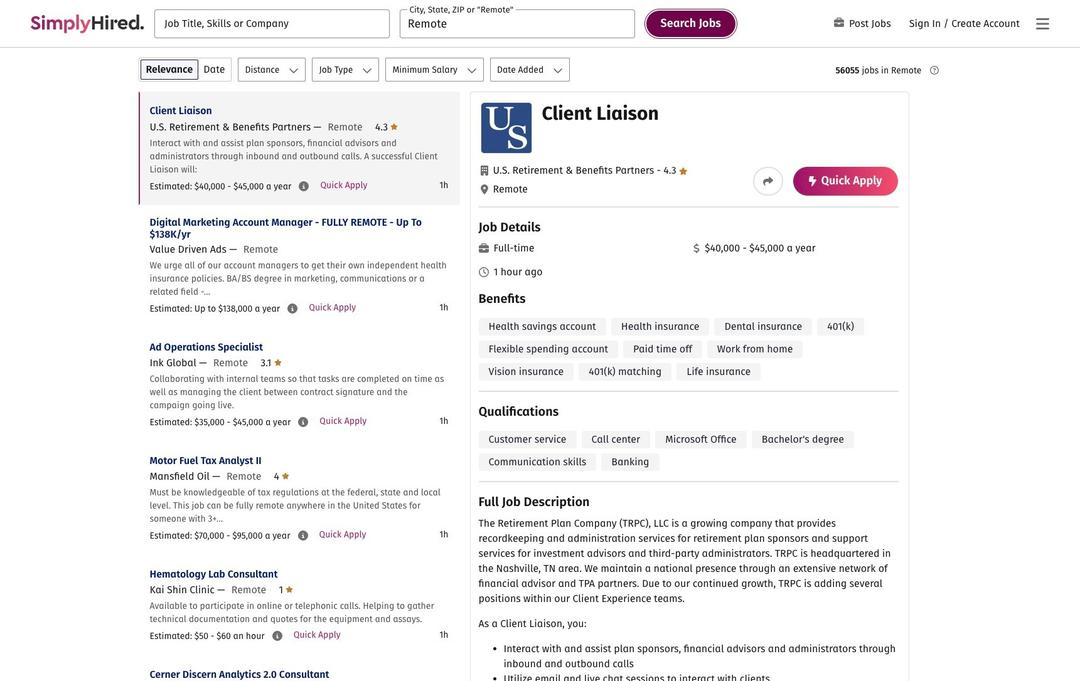 Task type: locate. For each thing, give the bounding box(es) containing it.
main menu image
[[1036, 16, 1049, 31]]

1 horizontal spatial star image
[[391, 122, 398, 132]]

None text field
[[154, 9, 390, 38]]

4 out of 5 stars element
[[274, 471, 289, 483]]

job salary disclaimer image for 4 out of 5 stars element
[[298, 531, 308, 541]]

None field
[[154, 9, 390, 38], [400, 9, 635, 38], [154, 9, 390, 38], [400, 9, 635, 38]]

4.3 out of 5 stars element inside client liaison element
[[654, 164, 687, 176]]

None text field
[[400, 9, 635, 38]]

list
[[138, 92, 460, 682]]

2 horizontal spatial star image
[[679, 168, 687, 175]]

0 vertical spatial star image
[[391, 122, 398, 132]]

2 vertical spatial star image
[[274, 358, 282, 368]]

job salary disclaimer image
[[299, 181, 309, 191], [298, 418, 308, 428], [298, 531, 308, 541], [272, 632, 282, 642]]

1 vertical spatial star image
[[286, 585, 293, 595]]

1 vertical spatial star image
[[679, 168, 687, 175]]

company logo for u.s. retirement &amp; benefits partners image
[[481, 103, 531, 153]]

star image
[[391, 122, 398, 132], [679, 168, 687, 175], [274, 358, 282, 368]]

star image
[[282, 472, 289, 482], [286, 585, 293, 595]]

1 vertical spatial 4.3 out of 5 stars element
[[654, 164, 687, 176]]

0 vertical spatial star image
[[282, 472, 289, 482]]

location dot image
[[480, 185, 488, 195]]

1 out of 5 stars element
[[279, 585, 293, 596]]

4.3 out of 5 stars element
[[375, 121, 398, 133], [654, 164, 687, 176]]

0 horizontal spatial 4.3 out of 5 stars element
[[375, 121, 398, 133]]

1 horizontal spatial 4.3 out of 5 stars element
[[654, 164, 687, 176]]

clock image
[[479, 267, 489, 277]]

star image for 4 out of 5 stars element
[[282, 472, 289, 482]]



Task type: describe. For each thing, give the bounding box(es) containing it.
building image
[[480, 166, 488, 176]]

job salary disclaimer image
[[288, 304, 298, 314]]

sponsored jobs disclaimer image
[[930, 66, 939, 75]]

0 horizontal spatial star image
[[274, 358, 282, 368]]

briefcase image
[[834, 18, 844, 28]]

dollar sign image
[[693, 244, 700, 254]]

job salary disclaimer image for 1 out of 5 stars element on the bottom left
[[272, 632, 282, 642]]

star image for 1 out of 5 stars element on the bottom left
[[286, 585, 293, 595]]

client liaison element
[[470, 92, 909, 682]]

share this job image
[[763, 176, 773, 186]]

3.1 out of 5 stars element
[[261, 357, 282, 369]]

simplyhired logo image
[[30, 14, 144, 33]]

0 vertical spatial 4.3 out of 5 stars element
[[375, 121, 398, 133]]

bolt lightning image
[[809, 176, 816, 186]]

job salary disclaimer image for 3.1 out of 5 stars element
[[298, 418, 308, 428]]

briefcase image
[[479, 244, 489, 254]]



Task type: vqa. For each thing, say whether or not it's contained in the screenshot.
bolt lightning icon
yes



